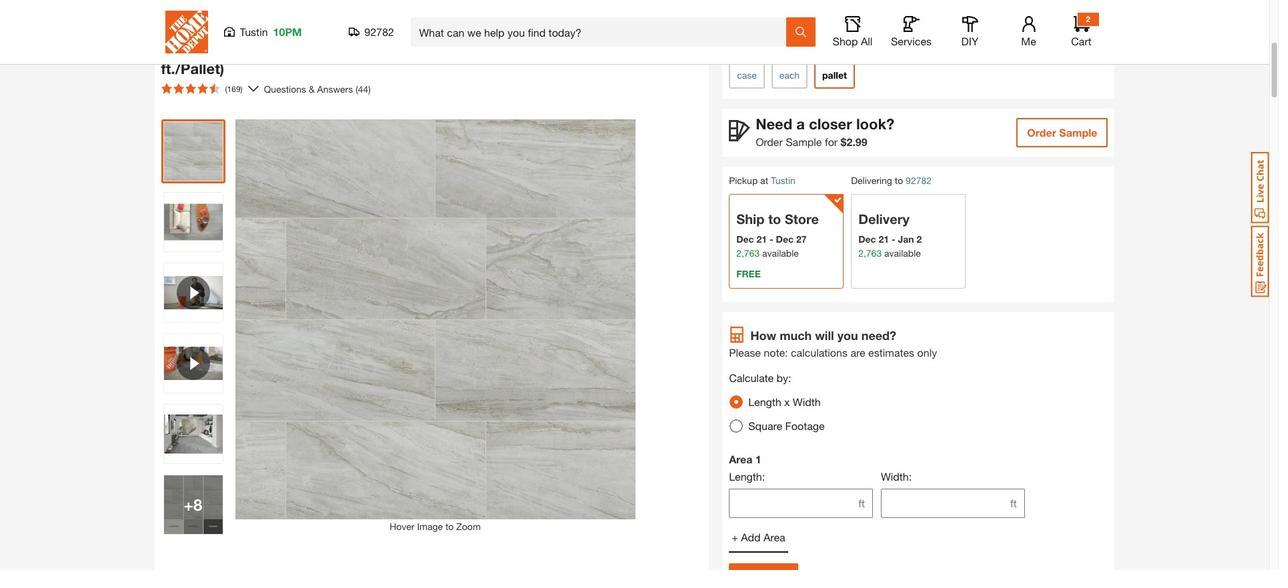 Task type: vqa. For each thing, say whether or not it's contained in the screenshot.
right "2,763"
yes



Task type: describe. For each thing, give the bounding box(es) containing it.
by:
[[777, 372, 791, 384]]

order inside button
[[1027, 126, 1057, 139]]

(44)
[[356, 83, 371, 94]]

4.5 stars image
[[161, 83, 220, 94]]

store
[[785, 212, 819, 227]]

a
[[797, 115, 805, 133]]

available inside the ship to store dec 21 - dec 27 2,763 available
[[763, 248, 799, 259]]

2 dec from the left
[[776, 234, 794, 245]]

answers
[[317, 83, 353, 94]]

at
[[761, 174, 768, 186]]

length:
[[729, 471, 765, 483]]

x inside option group
[[785, 396, 790, 408]]

vigo gris trafficmaster ceramic tile nhdvigri1224p 64.0 image
[[164, 122, 222, 181]]

- inside the delivery dec 21 - jan 2 2,763 available
[[892, 234, 896, 245]]

trafficmaster link
[[161, 25, 228, 41]]

each button
[[772, 61, 808, 89]]

please
[[729, 346, 761, 359]]

vigo beige image
[[732, 9, 752, 29]]

trafficmaster vigo gris 12 in. x 24 in. matte ceramic floor and wall tile (448 sq. ft./pallet)
[[161, 27, 617, 77]]

+ add area button
[[729, 524, 788, 553]]

+ for + 8
[[184, 496, 193, 514]]

need a closer look? order sample for $ 2.99
[[756, 115, 895, 148]]

are
[[851, 346, 866, 359]]

cart 2
[[1071, 14, 1092, 47]]

$
[[841, 135, 847, 148]]

24
[[281, 41, 298, 59]]

each
[[780, 69, 800, 81]]

shop all
[[833, 35, 873, 47]]

tustin button
[[771, 174, 796, 186]]

(169) link
[[156, 78, 259, 99]]

order sample button
[[1017, 118, 1108, 147]]

&
[[309, 83, 315, 94]]

- inside the ship to store dec 21 - dec 27 2,763 available
[[770, 234, 774, 245]]

10pm
[[273, 25, 302, 38]]

:
[[770, 43, 773, 55]]

length x width
[[749, 396, 821, 408]]

92782 link
[[906, 174, 932, 188]]

vigo gris image
[[765, 9, 785, 29]]

ceramic
[[367, 41, 426, 59]]

(448
[[563, 41, 592, 59]]

92782 inside delivering to 92782
[[906, 175, 932, 186]]

note:
[[764, 346, 788, 359]]

tustin 10pm
[[240, 25, 302, 38]]

dec inside the delivery dec 21 - jan 2 2,763 available
[[859, 234, 876, 245]]

zoom
[[456, 521, 481, 532]]

case
[[737, 69, 757, 81]]

ft for width:
[[1011, 497, 1017, 510]]

calculations
[[791, 346, 848, 359]]

feedback link image
[[1251, 225, 1269, 298]]

width:
[[881, 471, 912, 483]]

matte
[[323, 41, 363, 59]]

hover
[[390, 521, 415, 532]]

+ for + add area
[[732, 531, 738, 544]]

need
[[756, 115, 793, 133]]

for
[[825, 135, 838, 148]]

square
[[749, 420, 783, 433]]

pickup at tustin
[[729, 174, 796, 186]]

2,763 inside the ship to store dec 21 - dec 27 2,763 available
[[737, 248, 760, 259]]

gris
[[196, 41, 224, 59]]

delivery dec 21 - jan 2 2,763 available
[[859, 212, 922, 259]]

and
[[470, 41, 496, 59]]

ft for length:
[[859, 497, 865, 510]]

vigo gris trafficmaster ceramic tile nhdvigri1224p a0.3 image
[[164, 476, 222, 534]]

diy button
[[949, 16, 992, 48]]

look?
[[856, 115, 895, 133]]

you
[[838, 328, 858, 343]]

+ 8
[[184, 496, 202, 514]]

to inside button
[[446, 521, 454, 532]]

me button
[[1008, 16, 1050, 48]]

tile
[[534, 41, 559, 59]]

21 inside the ship to store dec 21 - dec 27 2,763 available
[[757, 234, 767, 245]]

jan
[[898, 234, 914, 245]]

1 in. from the left
[[249, 41, 265, 59]]

(169) button
[[156, 78, 248, 99]]

delivering to 92782
[[851, 174, 932, 186]]

sample inside need a closer look? order sample for $ 2.99
[[786, 135, 822, 148]]

area 1
[[729, 453, 762, 466]]

free
[[737, 268, 761, 280]]

sq.
[[596, 41, 617, 59]]

shop all button
[[832, 16, 874, 48]]

live chat image
[[1251, 152, 1269, 223]]

will
[[815, 328, 834, 343]]

shop
[[833, 35, 858, 47]]

+ add area
[[732, 531, 786, 544]]

2 in. from the left
[[302, 41, 318, 59]]

how
[[751, 328, 777, 343]]

services button
[[890, 16, 933, 48]]

wall
[[500, 41, 530, 59]]



Task type: locate. For each thing, give the bounding box(es) containing it.
21 inside the delivery dec 21 - jan 2 2,763 available
[[879, 234, 889, 245]]

1 horizontal spatial 21
[[879, 234, 889, 245]]

1 ft from the left
[[859, 497, 865, 510]]

What can we help you find today? search field
[[419, 18, 785, 46]]

2 ft from the left
[[1011, 497, 1017, 510]]

1 dec from the left
[[737, 234, 754, 245]]

the home depot logo image
[[165, 11, 208, 53]]

21 down "delivery"
[[879, 234, 889, 245]]

2 horizontal spatial to
[[895, 174, 903, 186]]

1 horizontal spatial area
[[764, 531, 786, 544]]

0 vertical spatial x
[[270, 41, 277, 59]]

in. right 12
[[249, 41, 265, 59]]

0 horizontal spatial +
[[184, 496, 193, 514]]

1 horizontal spatial in.
[[302, 41, 318, 59]]

calculate
[[729, 372, 774, 384]]

x left 24 at the left
[[270, 41, 277, 59]]

1 21 from the left
[[757, 234, 767, 245]]

- left jan
[[892, 234, 896, 245]]

available down jan
[[885, 248, 921, 259]]

pallet
[[776, 43, 800, 55], [823, 69, 847, 81]]

tustin up 12
[[240, 25, 268, 38]]

dec down ship
[[737, 234, 754, 245]]

2 2,763 from the left
[[859, 248, 882, 259]]

0 horizontal spatial 2,763
[[737, 248, 760, 259]]

pallet right : at the right
[[776, 43, 800, 55]]

0 horizontal spatial sample
[[786, 135, 822, 148]]

estimates
[[869, 346, 915, 359]]

1 horizontal spatial tustin
[[771, 174, 796, 186]]

1
[[756, 453, 762, 466]]

0 horizontal spatial area
[[729, 453, 753, 466]]

ft./pallet)
[[161, 60, 224, 77]]

tustin right at
[[771, 174, 796, 186]]

to left 92782 'link'
[[895, 174, 903, 186]]

1 horizontal spatial 2
[[1086, 14, 1091, 24]]

92782 button
[[349, 25, 395, 39]]

0 horizontal spatial 21
[[757, 234, 767, 245]]

ship
[[737, 212, 765, 227]]

in. right 24 at the left
[[302, 41, 318, 59]]

available
[[763, 248, 799, 259], [885, 248, 921, 259]]

me
[[1021, 35, 1036, 47]]

0 horizontal spatial -
[[770, 234, 774, 245]]

area inside button
[[764, 531, 786, 544]]

to for 92782
[[895, 174, 903, 186]]

27
[[796, 234, 807, 245]]

option group
[[725, 390, 836, 439]]

0 horizontal spatial x
[[270, 41, 277, 59]]

92782 inside 92782 button
[[365, 25, 394, 38]]

6193601154001 image
[[164, 263, 222, 322]]

0 vertical spatial to
[[895, 174, 903, 186]]

calculate by:
[[729, 372, 791, 384]]

2 vertical spatial to
[[446, 521, 454, 532]]

1 vertical spatial area
[[764, 531, 786, 544]]

1 2,763 from the left
[[737, 248, 760, 259]]

1 vertical spatial to
[[768, 212, 781, 227]]

2.99
[[847, 135, 868, 148]]

1 horizontal spatial -
[[892, 234, 896, 245]]

available inside the delivery dec 21 - jan 2 2,763 available
[[885, 248, 921, 259]]

all
[[861, 35, 873, 47]]

21 down ship
[[757, 234, 767, 245]]

dec
[[737, 234, 754, 245], [776, 234, 794, 245], [859, 234, 876, 245]]

1 horizontal spatial to
[[768, 212, 781, 227]]

12
[[228, 41, 245, 59]]

2
[[1086, 14, 1091, 24], [917, 234, 922, 245]]

x left width
[[785, 396, 790, 408]]

services
[[891, 35, 932, 47]]

1 horizontal spatial 2,763
[[859, 248, 882, 259]]

2 21 from the left
[[879, 234, 889, 245]]

1 horizontal spatial available
[[885, 248, 921, 259]]

0 horizontal spatial in.
[[249, 41, 265, 59]]

trafficmaster
[[161, 27, 223, 39]]

2 up cart
[[1086, 14, 1091, 24]]

size
[[753, 43, 770, 55]]

6221384656001 image
[[164, 334, 222, 393]]

2,763 inside the delivery dec 21 - jan 2 2,763 available
[[859, 248, 882, 259]]

pallet inside pallet button
[[823, 69, 847, 81]]

2 available from the left
[[885, 248, 921, 259]]

0 horizontal spatial dec
[[737, 234, 754, 245]]

pickup
[[729, 174, 758, 186]]

x inside trafficmaster vigo gris 12 in. x 24 in. matte ceramic floor and wall tile (448 sq. ft./pallet)
[[270, 41, 277, 59]]

1 horizontal spatial dec
[[776, 234, 794, 245]]

to right ship
[[768, 212, 781, 227]]

1 - from the left
[[770, 234, 774, 245]]

- left 27
[[770, 234, 774, 245]]

0 horizontal spatial ft
[[859, 497, 865, 510]]

sample inside button
[[1060, 126, 1098, 139]]

1 horizontal spatial +
[[732, 531, 738, 544]]

2 right jan
[[917, 234, 922, 245]]

1 horizontal spatial x
[[785, 396, 790, 408]]

tustin
[[240, 25, 268, 38], [771, 174, 796, 186]]

-
[[770, 234, 774, 245], [892, 234, 896, 245]]

dec left 27
[[776, 234, 794, 245]]

area left 1
[[729, 453, 753, 466]]

vigo gris trafficmaster ceramic tile nhdvigri1224p 40.2 image
[[164, 405, 222, 464]]

add
[[741, 531, 761, 544]]

to left zoom
[[446, 521, 454, 532]]

to inside delivering to 92782
[[895, 174, 903, 186]]

0 horizontal spatial to
[[446, 521, 454, 532]]

(169)
[[225, 84, 243, 94]]

delivery
[[859, 212, 910, 227]]

2 inside the cart 2
[[1086, 14, 1091, 24]]

1 vertical spatial +
[[732, 531, 738, 544]]

1 available from the left
[[763, 248, 799, 259]]

to for store
[[768, 212, 781, 227]]

21
[[757, 234, 767, 245], [879, 234, 889, 245]]

1 vertical spatial 2
[[917, 234, 922, 245]]

0 vertical spatial +
[[184, 496, 193, 514]]

floor
[[430, 41, 466, 59]]

1 vertical spatial pallet
[[823, 69, 847, 81]]

image
[[417, 521, 443, 532]]

cart
[[1071, 35, 1092, 47]]

how much will you need?
[[751, 328, 897, 343]]

order
[[1027, 126, 1057, 139], [756, 135, 783, 148]]

case button
[[729, 61, 765, 89]]

vigo gris trafficmaster ceramic tile nhdvigri1224p e1.1 image
[[164, 193, 222, 251]]

+
[[184, 496, 193, 514], [732, 531, 738, 544]]

0 horizontal spatial tustin
[[240, 25, 268, 38]]

square footage
[[749, 420, 825, 433]]

x
[[270, 41, 277, 59], [785, 396, 790, 408]]

delivering
[[851, 174, 892, 186]]

ft
[[859, 497, 865, 510], [1011, 497, 1017, 510]]

dec down "delivery"
[[859, 234, 876, 245]]

questions
[[264, 83, 306, 94]]

0 vertical spatial tustin
[[240, 25, 268, 38]]

0 vertical spatial area
[[729, 453, 753, 466]]

1 horizontal spatial ft
[[1011, 497, 1017, 510]]

1 vertical spatial x
[[785, 396, 790, 408]]

0 horizontal spatial order
[[756, 135, 783, 148]]

0 horizontal spatial 2
[[917, 234, 922, 245]]

ship to store dec 21 - dec 27 2,763 available
[[737, 212, 819, 259]]

available down 27
[[763, 248, 799, 259]]

in.
[[249, 41, 265, 59], [302, 41, 318, 59]]

92782 right delivering
[[906, 175, 932, 186]]

footage
[[786, 420, 825, 433]]

please note: calculations are estimates only
[[729, 346, 937, 359]]

pallet down shop at the right of page
[[823, 69, 847, 81]]

3 dec from the left
[[859, 234, 876, 245]]

0 vertical spatial pallet
[[776, 43, 800, 55]]

0 horizontal spatial available
[[763, 248, 799, 259]]

pallet button
[[815, 61, 855, 89]]

2 inside the delivery dec 21 - jan 2 2,763 available
[[917, 234, 922, 245]]

8
[[193, 496, 202, 514]]

to inside the ship to store dec 21 - dec 27 2,763 available
[[768, 212, 781, 227]]

hover image to zoom
[[390, 521, 481, 532]]

0 vertical spatial 92782
[[365, 25, 394, 38]]

0 horizontal spatial 92782
[[365, 25, 394, 38]]

1 horizontal spatial sample
[[1060, 126, 1098, 139]]

2,763 down "delivery"
[[859, 248, 882, 259]]

1 horizontal spatial order
[[1027, 126, 1057, 139]]

0 vertical spatial 2
[[1086, 14, 1091, 24]]

1 horizontal spatial 92782
[[906, 175, 932, 186]]

92782
[[365, 25, 394, 38], [906, 175, 932, 186]]

+ inside button
[[732, 531, 738, 544]]

pack size : pallet
[[729, 43, 800, 55]]

to
[[895, 174, 903, 186], [768, 212, 781, 227], [446, 521, 454, 532]]

much
[[780, 328, 812, 343]]

2,763 up free
[[737, 248, 760, 259]]

order inside need a closer look? order sample for $ 2.99
[[756, 135, 783, 148]]

2 - from the left
[[892, 234, 896, 245]]

92782 up ceramic
[[365, 25, 394, 38]]

need?
[[862, 328, 897, 343]]

order sample
[[1027, 126, 1098, 139]]

width
[[793, 396, 821, 408]]

diy
[[962, 35, 979, 47]]

closer
[[809, 115, 852, 133]]

only
[[918, 346, 937, 359]]

option group containing length x width
[[725, 390, 836, 439]]

0 horizontal spatial pallet
[[776, 43, 800, 55]]

questions & answers (44)
[[264, 83, 371, 94]]

vigo
[[161, 41, 192, 59]]

1 vertical spatial 92782
[[906, 175, 932, 186]]

1 vertical spatial tustin
[[771, 174, 796, 186]]

1 horizontal spatial pallet
[[823, 69, 847, 81]]

2 horizontal spatial dec
[[859, 234, 876, 245]]

area right add
[[764, 531, 786, 544]]

2,763
[[737, 248, 760, 259], [859, 248, 882, 259]]



